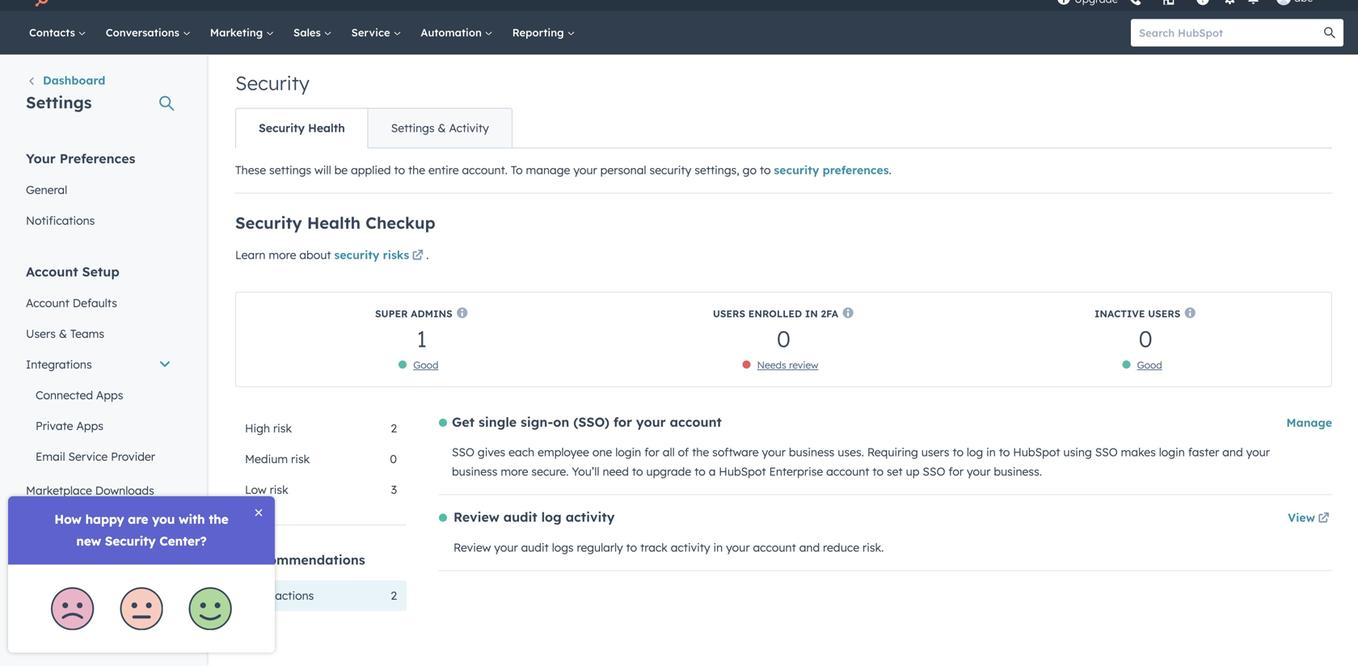 Task type: vqa. For each thing, say whether or not it's contained in the screenshot.
menu on the right top of the page containing johnsmith
no



Task type: locate. For each thing, give the bounding box(es) containing it.
2 horizontal spatial in
[[987, 445, 996, 460]]

reporting
[[513, 26, 567, 39]]

risk right medium
[[291, 452, 310, 466]]

enrolled
[[749, 308, 802, 320]]

to
[[511, 163, 523, 177]]

1 horizontal spatial good button
[[1138, 359, 1163, 371]]

users for users & teams
[[26, 327, 56, 341]]

account up of
[[670, 414, 722, 430]]

in right track at bottom left
[[714, 541, 723, 555]]

1 horizontal spatial link opens in a new window image
[[1319, 510, 1330, 529]]

0 horizontal spatial and
[[800, 541, 820, 555]]

2 vertical spatial risk
[[270, 483, 288, 497]]

audit left logs
[[521, 541, 549, 555]]

more right the learn
[[269, 248, 296, 262]]

single
[[479, 414, 517, 430]]

0 down "users enrolled in 2fa"
[[777, 325, 791, 353]]

users for users enrolled in 2fa
[[713, 308, 746, 320]]

set
[[887, 465, 903, 479]]

1 vertical spatial business
[[452, 465, 498, 479]]

account for account defaults
[[26, 296, 69, 310]]

activity up regularly
[[566, 509, 615, 525]]

0 vertical spatial account
[[670, 414, 722, 430]]

account defaults link
[[16, 288, 181, 319]]

.
[[889, 163, 892, 177], [426, 248, 429, 262]]

marketing
[[210, 26, 266, 39]]

users right inactive
[[1149, 308, 1181, 320]]

and left reduce
[[800, 541, 820, 555]]

1 horizontal spatial the
[[692, 445, 709, 460]]

1 vertical spatial the
[[692, 445, 709, 460]]

1 review from the top
[[454, 509, 500, 525]]

preferences
[[60, 150, 135, 167]]

1 horizontal spatial log
[[967, 445, 984, 460]]

1 vertical spatial account
[[26, 296, 69, 310]]

1 horizontal spatial .
[[889, 163, 892, 177]]

hubspot
[[1014, 445, 1061, 460], [719, 465, 766, 479]]

0 vertical spatial link opens in a new window image
[[412, 251, 424, 262]]

account down uses.
[[827, 465, 870, 479]]

menu
[[1055, 0, 1339, 11]]

sso left gives
[[452, 445, 475, 460]]

settings image
[[1223, 0, 1238, 6]]

account up users & teams
[[26, 296, 69, 310]]

1 horizontal spatial &
[[68, 545, 76, 559]]

business down gives
[[452, 465, 498, 479]]

risk for low risk
[[270, 483, 288, 497]]

review your audit logs regularly to track activity in your account and reduce risk.
[[454, 541, 884, 555]]

1 account from the top
[[26, 264, 78, 280]]

users inside "link"
[[26, 327, 56, 341]]

review
[[789, 359, 819, 371]]

account.
[[462, 163, 508, 177]]

0 horizontal spatial link opens in a new window image
[[412, 251, 424, 262]]

calling icon button
[[1122, 0, 1149, 10]]

super admins
[[375, 308, 453, 320]]

service right sales link
[[352, 26, 393, 39]]

1 horizontal spatial business
[[789, 445, 835, 460]]

settings
[[26, 92, 92, 112], [391, 121, 435, 135]]

1 horizontal spatial more
[[501, 465, 528, 479]]

& left teams
[[59, 327, 67, 341]]

link opens in a new window image right risks
[[412, 247, 424, 266]]

notifications link
[[16, 205, 181, 236]]

link opens in a new window image
[[412, 251, 424, 262], [1319, 514, 1330, 525]]

need
[[603, 465, 629, 479]]

0 horizontal spatial business
[[452, 465, 498, 479]]

health for security health
[[308, 121, 345, 135]]

0 horizontal spatial log
[[542, 509, 562, 525]]

secure.
[[532, 465, 569, 479]]

private
[[36, 419, 73, 433]]

risk right low
[[270, 483, 288, 497]]

users left "enrolled" at the top right of the page
[[713, 308, 746, 320]]

good button down inactive users
[[1138, 359, 1163, 371]]

0 vertical spatial service
[[352, 26, 393, 39]]

good
[[413, 359, 439, 371], [1138, 359, 1163, 371]]

0 horizontal spatial more
[[269, 248, 296, 262]]

login left faster
[[1160, 445, 1185, 460]]

log inside the sso gives each employee one login for all of the software your business uses. requiring users to log in to hubspot using sso makes login faster and your business more secure. you'll need to upgrade to a hubspot enterprise account to set up sso for your business.
[[967, 445, 984, 460]]

service down private apps 'link'
[[68, 450, 108, 464]]

in up business.
[[987, 445, 996, 460]]

1 vertical spatial more
[[501, 465, 528, 479]]

more down the each
[[501, 465, 528, 479]]

1 good button from the left
[[413, 359, 439, 371]]

navigation
[[235, 108, 513, 148]]

to left set
[[873, 465, 884, 479]]

to up business.
[[999, 445, 1010, 460]]

0 for enrolled
[[777, 325, 791, 353]]

for
[[614, 414, 632, 430], [645, 445, 660, 460], [949, 465, 964, 479]]

in left 2fa
[[805, 308, 818, 320]]

link opens in a new window image right view
[[1319, 510, 1330, 529]]

link opens in a new window image inside the security risks link
[[412, 251, 424, 262]]

privacy
[[26, 545, 65, 559]]

0 horizontal spatial sso
[[452, 445, 475, 460]]

go
[[743, 163, 757, 177]]

1 horizontal spatial settings
[[391, 121, 435, 135]]

security down the privacy
[[26, 576, 69, 590]]

1 vertical spatial 2
[[391, 589, 397, 603]]

for down users
[[949, 465, 964, 479]]

settings
[[269, 163, 311, 177]]

2 vertical spatial for
[[949, 465, 964, 479]]

account up account defaults
[[26, 264, 78, 280]]

&
[[438, 121, 446, 135], [59, 327, 67, 341], [68, 545, 76, 559]]

medium risk
[[245, 452, 310, 466]]

needs
[[757, 359, 787, 371]]

good down inactive users
[[1138, 359, 1163, 371]]

sso gives each employee one login for all of the software your business uses. requiring users to log in to hubspot using sso makes login faster and your business more secure. you'll need to upgrade to a hubspot enterprise account to set up sso for your business.
[[452, 445, 1271, 479]]

log
[[967, 445, 984, 460], [542, 509, 562, 525]]

review down gives
[[454, 509, 500, 525]]

0 vertical spatial &
[[438, 121, 446, 135]]

view link
[[1288, 510, 1333, 529]]

login
[[616, 445, 641, 460], [1160, 445, 1185, 460]]

0 horizontal spatial login
[[616, 445, 641, 460]]

0 vertical spatial hubspot
[[1014, 445, 1061, 460]]

service link
[[342, 11, 411, 55]]

your preferences element
[[16, 150, 181, 236]]

and right faster
[[1223, 445, 1244, 460]]

& left activity
[[438, 121, 446, 135]]

0 vertical spatial settings
[[26, 92, 92, 112]]

code
[[74, 514, 102, 529]]

automation
[[421, 26, 485, 39]]

1 horizontal spatial good
[[1138, 359, 1163, 371]]

settings down 'dashboard' link
[[26, 92, 92, 112]]

business up enterprise
[[789, 445, 835, 460]]

1 vertical spatial service
[[68, 450, 108, 464]]

upgrade link
[[1057, 0, 1119, 9]]

the left entire
[[408, 163, 425, 177]]

security up settings
[[259, 121, 305, 135]]

0 vertical spatial business
[[789, 445, 835, 460]]

0 up the "3"
[[390, 452, 397, 466]]

good down 1 at left
[[413, 359, 439, 371]]

the right of
[[692, 445, 709, 460]]

0 down inactive users
[[1139, 325, 1153, 353]]

sso right using
[[1096, 445, 1118, 460]]

settings link
[[1220, 0, 1241, 6]]

1 horizontal spatial link opens in a new window image
[[1319, 514, 1330, 525]]

security up security health at the top left of page
[[235, 71, 310, 95]]

conversations link
[[96, 11, 200, 55]]

apps down integrations dropdown button
[[96, 388, 123, 402]]

1 horizontal spatial for
[[645, 445, 660, 460]]

link opens in a new window image right view
[[1319, 514, 1330, 525]]

upgrade image
[[1057, 0, 1072, 6]]

health inside "link"
[[308, 121, 345, 135]]

1 horizontal spatial account
[[753, 541, 796, 555]]

one
[[593, 445, 612, 460]]

0 vertical spatial link opens in a new window image
[[412, 247, 424, 266]]

apps inside "link"
[[96, 388, 123, 402]]

1 horizontal spatial in
[[805, 308, 818, 320]]

users up "integrations"
[[26, 327, 56, 341]]

1 vertical spatial hubspot
[[719, 465, 766, 479]]

apps for private apps
[[76, 419, 104, 433]]

2 vertical spatial account
[[753, 541, 796, 555]]

login up need
[[616, 445, 641, 460]]

your
[[26, 150, 56, 167]]

service
[[352, 26, 393, 39], [68, 450, 108, 464]]

0 vertical spatial for
[[614, 414, 632, 430]]

enterprise
[[770, 465, 824, 479]]

1 horizontal spatial sso
[[923, 465, 946, 479]]

2fa
[[821, 308, 839, 320]]

teams
[[70, 327, 104, 341]]

hubspot down software on the right bottom of page
[[719, 465, 766, 479]]

more
[[269, 248, 296, 262], [501, 465, 528, 479]]

sso down users
[[923, 465, 946, 479]]

1 vertical spatial review
[[454, 541, 491, 555]]

0 horizontal spatial the
[[408, 163, 425, 177]]

account setup element
[[16, 263, 181, 598]]

2 2 from the top
[[391, 589, 397, 603]]

1 horizontal spatial activity
[[671, 541, 711, 555]]

link opens in a new window image inside view link
[[1319, 514, 1330, 525]]

2 review from the top
[[454, 541, 491, 555]]

0 horizontal spatial &
[[59, 327, 67, 341]]

1 vertical spatial health
[[307, 213, 361, 233]]

audit
[[504, 509, 538, 525], [521, 541, 549, 555]]

a
[[709, 465, 716, 479]]

connected apps link
[[16, 380, 181, 411]]

1 vertical spatial risk
[[291, 452, 310, 466]]

0 vertical spatial more
[[269, 248, 296, 262]]

1 horizontal spatial and
[[1223, 445, 1244, 460]]

audit down secure.
[[504, 509, 538, 525]]

security left settings, on the right top
[[650, 163, 692, 177]]

1 good from the left
[[413, 359, 439, 371]]

hubspot up business.
[[1014, 445, 1061, 460]]

health up will
[[308, 121, 345, 135]]

1 vertical spatial link opens in a new window image
[[1319, 514, 1330, 525]]

data
[[26, 626, 58, 642]]

account left reduce
[[753, 541, 796, 555]]

link opens in a new window image for security risks
[[412, 251, 424, 262]]

security down security health checkup on the left
[[334, 248, 380, 262]]

about
[[300, 248, 331, 262]]

2 horizontal spatial account
[[827, 465, 870, 479]]

0 horizontal spatial for
[[614, 414, 632, 430]]

account inside the sso gives each employee one login for all of the software your business uses. requiring users to log in to hubspot using sso makes login faster and your business more secure. you'll need to upgrade to a hubspot enterprise account to set up sso for your business.
[[827, 465, 870, 479]]

1 vertical spatial settings
[[391, 121, 435, 135]]

0 horizontal spatial service
[[68, 450, 108, 464]]

0 vertical spatial risk
[[273, 421, 292, 436]]

security risks link
[[334, 247, 426, 266]]

0 horizontal spatial .
[[426, 248, 429, 262]]

0 horizontal spatial good button
[[413, 359, 439, 371]]

1 vertical spatial account
[[827, 465, 870, 479]]

2 vertical spatial &
[[68, 545, 76, 559]]

integrations
[[26, 357, 92, 372]]

security inside "link"
[[259, 121, 305, 135]]

account setup
[[26, 264, 120, 280]]

good button for 1
[[413, 359, 439, 371]]

1 vertical spatial &
[[59, 327, 67, 341]]

0 vertical spatial health
[[308, 121, 345, 135]]

health up about
[[307, 213, 361, 233]]

1 vertical spatial apps
[[76, 419, 104, 433]]

to right need
[[632, 465, 643, 479]]

to right users
[[953, 445, 964, 460]]

risk right "high"
[[273, 421, 292, 436]]

1 vertical spatial in
[[987, 445, 996, 460]]

link opens in a new window image for view
[[1319, 510, 1330, 529]]

personal
[[601, 163, 647, 177]]

email
[[36, 450, 65, 464]]

reduce
[[823, 541, 860, 555]]

for left all
[[645, 445, 660, 460]]

good button for 0
[[1138, 359, 1163, 371]]

1 horizontal spatial users
[[713, 308, 746, 320]]

2 good from the left
[[1138, 359, 1163, 371]]

1 vertical spatial link opens in a new window image
[[1319, 510, 1330, 529]]

1 horizontal spatial service
[[352, 26, 393, 39]]

2 horizontal spatial 0
[[1139, 325, 1153, 353]]

review
[[454, 509, 500, 525], [454, 541, 491, 555]]

privacy & consent link
[[16, 537, 181, 568]]

manage
[[526, 163, 571, 177]]

0 vertical spatial and
[[1223, 445, 1244, 460]]

review down review audit log activity
[[454, 541, 491, 555]]

0 vertical spatial audit
[[504, 509, 538, 525]]

settings & activity link
[[368, 109, 512, 148]]

2 vertical spatial in
[[714, 541, 723, 555]]

link opens in a new window image
[[412, 247, 424, 266], [1319, 510, 1330, 529]]

good button down 1 at left
[[413, 359, 439, 371]]

0 horizontal spatial good
[[413, 359, 439, 371]]

2 horizontal spatial &
[[438, 121, 446, 135]]

log up logs
[[542, 509, 562, 525]]

0 vertical spatial apps
[[96, 388, 123, 402]]

activity right track at bottom left
[[671, 541, 711, 555]]

sign-
[[521, 414, 553, 430]]

security
[[235, 71, 310, 95], [259, 121, 305, 135], [235, 213, 302, 233], [26, 576, 69, 590]]

notifications button
[[1244, 0, 1264, 6]]

2
[[391, 421, 397, 436], [391, 589, 397, 603]]

1 horizontal spatial login
[[1160, 445, 1185, 460]]

security right go
[[774, 163, 820, 177]]

more
[[245, 589, 272, 603]]

for right (sso)
[[614, 414, 632, 430]]

link opens in a new window image right risks
[[412, 251, 424, 262]]

1 horizontal spatial 0
[[777, 325, 791, 353]]

marketing link
[[200, 11, 284, 55]]

& right the privacy
[[68, 545, 76, 559]]

in inside the sso gives each employee one login for all of the software your business uses. requiring users to log in to hubspot using sso makes login faster and your business more secure. you'll need to upgrade to a hubspot enterprise account to set up sso for your business.
[[987, 445, 996, 460]]

1 login from the left
[[616, 445, 641, 460]]

to right go
[[760, 163, 771, 177]]

0 horizontal spatial activity
[[566, 509, 615, 525]]

service inside "link"
[[68, 450, 108, 464]]

1 2 from the top
[[391, 421, 397, 436]]

all
[[663, 445, 675, 460]]

users & teams link
[[16, 319, 181, 349]]

0 horizontal spatial hubspot
[[719, 465, 766, 479]]

2 for high risk
[[391, 421, 397, 436]]

2 good button from the left
[[1138, 359, 1163, 371]]

2 account from the top
[[26, 296, 69, 310]]

the
[[408, 163, 425, 177], [692, 445, 709, 460]]

settings up entire
[[391, 121, 435, 135]]

log right users
[[967, 445, 984, 460]]

0 horizontal spatial 0
[[390, 452, 397, 466]]

0 horizontal spatial in
[[714, 541, 723, 555]]

marketplace downloads
[[26, 484, 154, 498]]

to right applied
[[394, 163, 405, 177]]

apps inside 'link'
[[76, 419, 104, 433]]

0 vertical spatial activity
[[566, 509, 615, 525]]

0 horizontal spatial settings
[[26, 92, 92, 112]]

apps up email service provider
[[76, 419, 104, 433]]

& inside "link"
[[59, 327, 67, 341]]

1 vertical spatial log
[[542, 509, 562, 525]]

0 vertical spatial 2
[[391, 421, 397, 436]]

0 horizontal spatial users
[[26, 327, 56, 341]]

0 vertical spatial review
[[454, 509, 500, 525]]



Task type: describe. For each thing, give the bounding box(es) containing it.
entire
[[429, 163, 459, 177]]

needs review
[[757, 359, 819, 371]]

on
[[553, 414, 570, 430]]

be
[[335, 163, 348, 177]]

0 for users
[[1139, 325, 1153, 353]]

0 vertical spatial .
[[889, 163, 892, 177]]

Search HubSpot search field
[[1131, 19, 1330, 47]]

hubspot link
[[19, 0, 61, 8]]

account defaults
[[26, 296, 117, 310]]

using
[[1064, 445, 1092, 460]]

2 horizontal spatial users
[[1149, 308, 1181, 320]]

calling icon image
[[1128, 0, 1143, 7]]

uses.
[[838, 445, 864, 460]]

preferences
[[823, 163, 889, 177]]

makes
[[1121, 445, 1156, 460]]

search image
[[1325, 27, 1336, 38]]

to left track at bottom left
[[626, 541, 637, 555]]

of
[[678, 445, 689, 460]]

navigation containing security health
[[235, 108, 513, 148]]

2 login from the left
[[1160, 445, 1185, 460]]

activity
[[449, 121, 489, 135]]

marketplaces image
[[1162, 0, 1177, 7]]

sales link
[[284, 11, 342, 55]]

review for review audit log activity
[[454, 509, 500, 525]]

apps for connected apps
[[96, 388, 123, 402]]

help image
[[1196, 0, 1211, 7]]

& for account setup
[[59, 327, 67, 341]]

data management element
[[26, 625, 181, 666]]

software
[[713, 445, 759, 460]]

good for 1
[[413, 359, 439, 371]]

marketplace downloads link
[[16, 476, 181, 506]]

sales
[[294, 26, 324, 39]]

downloads
[[95, 484, 154, 498]]

admins
[[411, 308, 453, 320]]

setup
[[82, 264, 120, 280]]

up
[[906, 465, 920, 479]]

conversations
[[106, 26, 183, 39]]

low risk
[[245, 483, 288, 497]]

0 horizontal spatial security
[[334, 248, 380, 262]]

security health link
[[236, 109, 368, 148]]

and inside the sso gives each employee one login for all of the software your business uses. requiring users to log in to hubspot using sso makes login faster and your business more secure. you'll need to upgrade to a hubspot enterprise account to set up sso for your business.
[[1223, 445, 1244, 460]]

2 horizontal spatial sso
[[1096, 445, 1118, 460]]

learn more about
[[235, 248, 334, 262]]

tracking
[[26, 514, 71, 529]]

consent
[[79, 545, 123, 559]]

actions
[[275, 589, 314, 603]]

learn
[[235, 248, 266, 262]]

private apps
[[36, 419, 104, 433]]

upgrade
[[647, 465, 692, 479]]

dashboard
[[43, 73, 105, 87]]

settings,
[[695, 163, 740, 177]]

security up learn more about
[[235, 213, 302, 233]]

review audit log activity
[[454, 509, 615, 525]]

& for security
[[438, 121, 446, 135]]

2 for more actions
[[391, 589, 397, 603]]

security preferences link
[[774, 163, 889, 177]]

3
[[391, 483, 397, 497]]

search button
[[1317, 19, 1344, 47]]

link opens in a new window image for security risks
[[412, 247, 424, 266]]

dashboard link
[[26, 72, 105, 91]]

general
[[26, 183, 67, 197]]

0 vertical spatial the
[[408, 163, 425, 177]]

connected
[[36, 388, 93, 402]]

marketplace
[[26, 484, 92, 498]]

email service provider
[[36, 450, 155, 464]]

settings for settings & activity
[[391, 121, 435, 135]]

logs
[[552, 541, 574, 555]]

manage
[[1287, 416, 1333, 430]]

1 vertical spatial .
[[426, 248, 429, 262]]

security health checkup
[[235, 213, 436, 233]]

1 vertical spatial activity
[[671, 541, 711, 555]]

gives
[[478, 445, 506, 460]]

medium
[[245, 452, 288, 466]]

1 horizontal spatial hubspot
[[1014, 445, 1061, 460]]

the inside the sso gives each employee one login for all of the software your business uses. requiring users to log in to hubspot using sso makes login faster and your business more secure. you'll need to upgrade to a hubspot enterprise account to set up sso for your business.
[[692, 445, 709, 460]]

inactive
[[1095, 308, 1146, 320]]

notifications image
[[1247, 0, 1261, 6]]

each
[[509, 445, 535, 460]]

reporting link
[[503, 11, 585, 55]]

marketplaces button
[[1153, 0, 1186, 11]]

risk for high risk
[[273, 421, 292, 436]]

view
[[1288, 511, 1316, 525]]

more inside the sso gives each employee one login for all of the software your business uses. requiring users to log in to hubspot using sso makes login faster and your business more secure. you'll need to upgrade to a hubspot enterprise account to set up sso for your business.
[[501, 465, 528, 479]]

users enrolled in 2fa
[[713, 308, 839, 320]]

settings for settings
[[26, 92, 92, 112]]

security inside account setup element
[[26, 576, 69, 590]]

private apps link
[[16, 411, 181, 442]]

1 horizontal spatial security
[[650, 163, 692, 177]]

faster
[[1189, 445, 1220, 460]]

risk for medium risk
[[291, 452, 310, 466]]

1
[[417, 325, 427, 353]]

health for security health checkup
[[307, 213, 361, 233]]

good for 0
[[1138, 359, 1163, 371]]

2 horizontal spatial for
[[949, 465, 964, 479]]

requiring
[[868, 445, 919, 460]]

provider
[[111, 450, 155, 464]]

1 vertical spatial audit
[[521, 541, 549, 555]]

business.
[[994, 465, 1043, 479]]

account for account setup
[[26, 264, 78, 280]]

risks
[[383, 248, 409, 262]]

tracking code link
[[16, 506, 181, 537]]

manage button
[[1287, 416, 1333, 430]]

to left a
[[695, 465, 706, 479]]

checkup
[[366, 213, 436, 233]]

your preferences
[[26, 150, 135, 167]]

privacy & consent
[[26, 545, 123, 559]]

users
[[922, 445, 950, 460]]

employee
[[538, 445, 590, 460]]

2 horizontal spatial security
[[774, 163, 820, 177]]

low
[[245, 483, 267, 497]]

automation link
[[411, 11, 503, 55]]

link opens in a new window image for view
[[1319, 514, 1330, 525]]

super
[[375, 308, 408, 320]]

0 vertical spatial in
[[805, 308, 818, 320]]

will
[[315, 163, 331, 177]]

users & teams
[[26, 327, 104, 341]]

inactive users
[[1095, 308, 1181, 320]]

help button
[[1190, 0, 1217, 7]]

security risks
[[334, 248, 409, 262]]

email service provider link
[[16, 442, 181, 472]]

0 horizontal spatial account
[[670, 414, 722, 430]]

more actions
[[245, 589, 314, 603]]

data management
[[26, 626, 147, 642]]

review for review your audit logs regularly to track activity in your account and reduce risk.
[[454, 541, 491, 555]]

hubspot image
[[29, 0, 49, 8]]

risk.
[[863, 541, 884, 555]]



